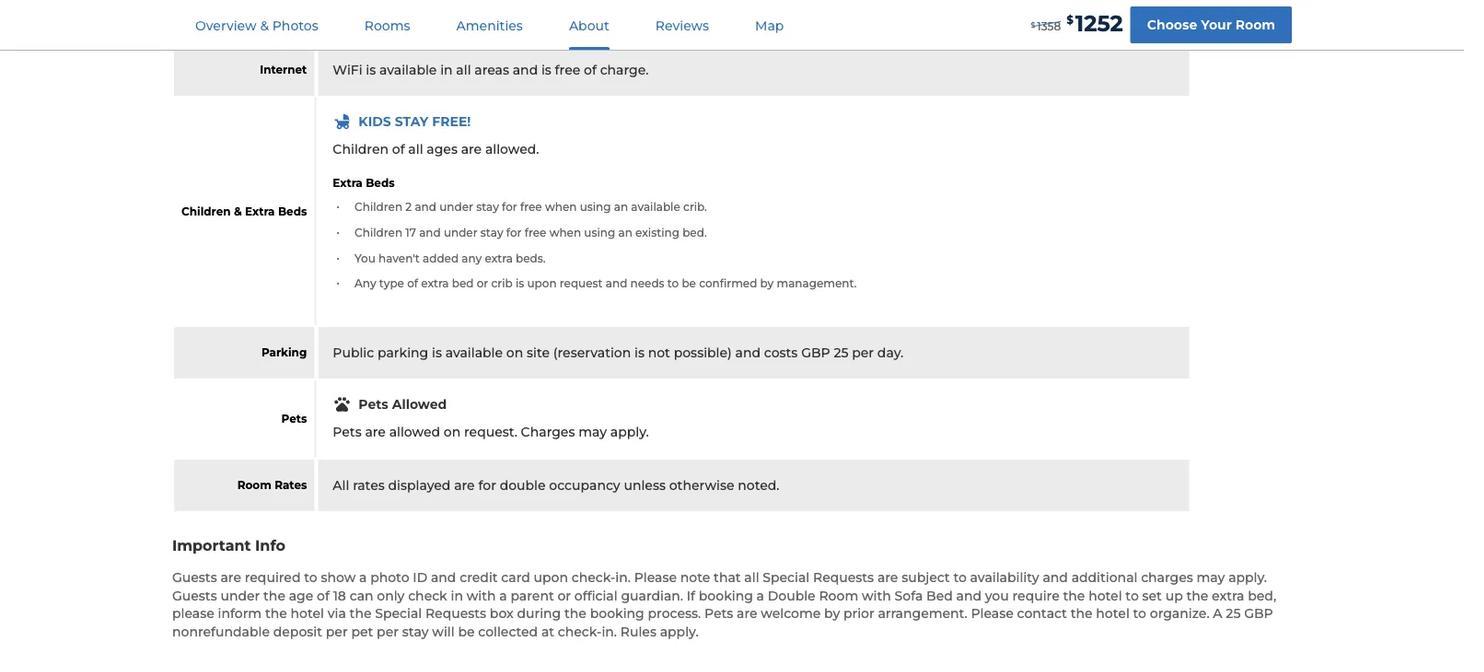 Task type: describe. For each thing, give the bounding box(es) containing it.
choose your room button
[[1131, 6, 1293, 43]]

age
[[289, 588, 314, 603]]

0 vertical spatial extra
[[333, 176, 363, 189]]

guardian.
[[621, 588, 684, 603]]

your
[[1202, 17, 1232, 33]]

stay inside the guests are required to show a photo id and credit card upon check-in. please note that all special requests are subject to availability and additional charges may apply. guests under the age of 18 can only check in with a parent or official guardian. if booking a double room with sofa bed and you require the hotel to set up the extra bed, please inform the hotel via the special requests box during the booking process. pets are welcome by prior arrangement. please contact the hotel to organize. a 25 gbp nonrefundable deposit per pet per stay will be collected at check-in. rules apply.
[[402, 624, 429, 640]]

note
[[681, 570, 711, 585]]

gbp inside the guests are required to show a photo id and credit card upon check-in. please note that all special requests are subject to availability and additional charges may apply. guests under the age of 18 can only check in with a parent or official guardian. if booking a double room with sofa bed and you require the hotel to set up the extra bed, please inform the hotel via the special requests box during the booking process. pets are welcome by prior arrangement. please contact the hotel to organize. a 25 gbp nonrefundable deposit per pet per stay will be collected at check-in. rules apply.
[[1245, 606, 1274, 621]]

subject
[[902, 570, 950, 585]]

children for children 2 and under stay for free when using an available crib.
[[355, 201, 403, 214]]

parent
[[511, 588, 554, 603]]

availability
[[971, 570, 1040, 585]]

are right the ages
[[461, 141, 482, 157]]

all inside the guests are required to show a photo id and credit card upon check-in. please note that all special requests are subject to availability and additional charges may apply. guests under the age of 18 can only check in with a parent or official guardian. if booking a double room with sofa bed and you require the hotel to set up the extra bed, please inform the hotel via the special requests box during the booking process. pets are welcome by prior arrangement. please contact the hotel to organize. a 25 gbp nonrefundable deposit per pet per stay will be collected at check-in. rules apply.
[[745, 570, 760, 585]]

2 vertical spatial apply.
[[660, 624, 699, 640]]

the down official
[[565, 606, 587, 621]]

inform
[[218, 606, 262, 621]]

the down required
[[264, 588, 286, 603]]

18
[[333, 588, 346, 603]]

displayed
[[388, 478, 451, 493]]

2 horizontal spatial apply.
[[1229, 570, 1268, 585]]

2 with from the left
[[862, 588, 892, 603]]

overview
[[195, 18, 257, 33]]

important
[[172, 536, 251, 554]]

any
[[355, 277, 376, 290]]

are inside row
[[454, 478, 475, 493]]

request
[[560, 277, 603, 290]]

1 vertical spatial check-
[[558, 624, 602, 640]]

in inside the guests are required to show a photo id and credit card upon check-in. please note that all special requests are subject to availability and additional charges may apply. guests under the age of 18 can only check in with a parent or official guardian. if booking a double room with sofa bed and you require the hotel to set up the extra bed, please inform the hotel via the special requests box during the booking process. pets are welcome by prior arrangement. please contact the hotel to organize. a 25 gbp nonrefundable deposit per pet per stay will be collected at check-in. rules apply.
[[451, 588, 463, 603]]

1 horizontal spatial booking
[[699, 588, 753, 603]]

are down that
[[737, 606, 758, 621]]

is right parking
[[432, 345, 442, 361]]

1 vertical spatial extra
[[245, 205, 275, 218]]

via
[[328, 606, 346, 621]]

before
[[359, 10, 404, 26]]

25 inside the public parking is available on site (reservation is not possible) and costs  gbp 25 per  day. "row"
[[834, 345, 849, 361]]

pet
[[351, 624, 373, 640]]

the up deposit
[[265, 606, 287, 621]]

rules
[[621, 624, 657, 640]]

about button
[[547, 1, 632, 50]]

are down important info
[[221, 570, 241, 585]]

0 horizontal spatial special
[[375, 606, 422, 621]]

any type of extra bed or crib is upon request and needs to be confirmed by management.
[[355, 277, 857, 290]]

all rates displayed are for double occupancy unless otherwise noted.
[[333, 478, 780, 493]]

for for 2
[[502, 201, 518, 214]]

and inside row
[[513, 62, 538, 78]]

you haven't added any extra beds.
[[355, 251, 546, 265]]

0 vertical spatial please
[[635, 570, 677, 585]]

and left needs
[[606, 277, 628, 290]]

map button
[[733, 1, 806, 50]]

card
[[501, 570, 530, 585]]

1 horizontal spatial $
[[1067, 13, 1074, 26]]

is for all
[[542, 62, 552, 78]]

choose
[[1148, 17, 1198, 33]]

in inside row
[[441, 62, 453, 78]]

rooms button
[[342, 1, 433, 50]]

amenities
[[457, 18, 523, 33]]

room inside the guests are required to show a photo id and credit card upon check-in. please note that all special requests are subject to availability and additional charges may apply. guests under the age of 18 can only check in with a parent or official guardian. if booking a double room with sofa bed and you require the hotel to set up the extra bed, please inform the hotel via the special requests box during the booking process. pets are welcome by prior arrangement. please contact the hotel to organize. a 25 gbp nonrefundable deposit per pet per stay will be collected at check-in. rules apply.
[[819, 588, 859, 603]]

2
[[406, 201, 412, 214]]

wifi
[[333, 62, 363, 78]]

for inside row
[[479, 478, 496, 493]]

free!
[[432, 113, 471, 129]]

and left the costs
[[736, 345, 761, 361]]

0 vertical spatial special
[[763, 570, 810, 585]]

1 horizontal spatial beds
[[366, 176, 395, 189]]

0 horizontal spatial a
[[359, 570, 367, 585]]

pets for pets
[[281, 412, 307, 426]]

of inside the guests are required to show a photo id and credit card upon check-in. please note that all special requests are subject to availability and additional charges may apply. guests under the age of 18 can only check in with a parent or official guardian. if booking a double room with sofa bed and you require the hotel to set up the extra bed, please inform the hotel via the special requests box during the booking process. pets are welcome by prior arrangement. please contact the hotel to organize. a 25 gbp nonrefundable deposit per pet per stay will be collected at check-in. rules apply.
[[317, 588, 330, 603]]

require
[[1013, 588, 1060, 603]]

children 2 and under stay for free when using an available crib.
[[355, 201, 707, 214]]

all inside "row"
[[408, 141, 423, 157]]

allowed.
[[485, 141, 539, 157]]

added
[[423, 251, 459, 265]]

pets for pets are allowed on request. charges may apply.
[[333, 424, 362, 440]]

under inside the guests are required to show a photo id and credit card upon check-in. please note that all special requests are subject to availability and additional charges may apply. guests under the age of 18 can only check in with a parent or official guardian. if booking a double room with sofa bed and you require the hotel to set up the extra bed, please inform the hotel via the special requests box during the booking process. pets are welcome by prior arrangement. please contact the hotel to organize. a 25 gbp nonrefundable deposit per pet per stay will be collected at check-in. rules apply.
[[221, 588, 260, 603]]

arrangement.
[[878, 606, 968, 621]]

set
[[1143, 588, 1163, 603]]

& for overview
[[260, 18, 269, 33]]

row group containing before 11:00 am
[[174, 0, 1192, 511]]

allowed
[[392, 396, 447, 412]]

to up age at bottom left
[[304, 570, 318, 585]]

check
[[408, 588, 448, 603]]

1 horizontal spatial a
[[500, 588, 507, 603]]

room inside the all rates displayed are for double occupancy unless otherwise noted. row
[[237, 479, 272, 492]]

1 horizontal spatial requests
[[813, 570, 874, 585]]

an for existing
[[619, 226, 633, 239]]

check-
[[247, 11, 287, 25]]

will
[[432, 624, 455, 640]]

upon inside the guests are required to show a photo id and credit card upon check-in. please note that all special requests are subject to availability and additional charges may apply. guests under the age of 18 can only check in with a parent or official guardian. if booking a double room with sofa bed and you require the hotel to set up the extra bed, please inform the hotel via the special requests box during the booking process. pets are welcome by prior arrangement. please contact the hotel to organize. a 25 gbp nonrefundable deposit per pet per stay will be collected at check-in. rules apply.
[[534, 570, 568, 585]]

credit
[[460, 570, 498, 585]]

kids
[[359, 113, 391, 129]]

prior
[[844, 606, 875, 621]]

1252
[[1076, 10, 1124, 37]]

apply. inside "row"
[[611, 424, 649, 440]]

under for 17
[[444, 226, 478, 239]]

rates
[[275, 479, 307, 492]]

public parking is available on site (reservation is not possible) and costs  gbp 25 per  day.
[[333, 345, 904, 361]]

areas
[[475, 62, 509, 78]]

please
[[172, 606, 214, 621]]

available inside row
[[380, 62, 437, 78]]

sofa
[[895, 588, 923, 603]]

photos
[[272, 18, 319, 33]]

an for available
[[614, 201, 628, 214]]

1 vertical spatial booking
[[590, 606, 645, 621]]

to inside "row"
[[668, 277, 679, 290]]

be inside the guests are required to show a photo id and credit card upon check-in. please note that all special requests are subject to availability and additional charges may apply. guests under the age of 18 can only check in with a parent or official guardian. if booking a double room with sofa bed and you require the hotel to set up the extra bed, please inform the hotel via the special requests box during the booking process. pets are welcome by prior arrangement. please contact the hotel to organize. a 25 gbp nonrefundable deposit per pet per stay will be collected at check-in. rules apply.
[[458, 624, 475, 640]]

id
[[413, 570, 428, 585]]

17
[[406, 226, 416, 239]]

row containing kids stay free!
[[174, 98, 1192, 325]]

crib
[[491, 277, 513, 290]]

haven't
[[379, 251, 420, 265]]

by inside the guests are required to show a photo id and credit card upon check-in. please note that all special requests are subject to availability and additional charges may apply. guests under the age of 18 can only check in with a parent or official guardian. if booking a double room with sofa bed and you require the hotel to set up the extra bed, please inform the hotel via the special requests box during the booking process. pets are welcome by prior arrangement. please contact the hotel to organize. a 25 gbp nonrefundable deposit per pet per stay will be collected at check-in. rules apply.
[[825, 606, 840, 621]]

possible)
[[674, 345, 732, 361]]

children 17 and under stay for free when using an existing bed.
[[355, 226, 707, 239]]

existing
[[636, 226, 680, 239]]

pets inside the guests are required to show a photo id and credit card upon check-in. please note that all special requests are subject to availability and additional charges may apply. guests under the age of 18 can only check in with a parent or official guardian. if booking a double room with sofa bed and you require the hotel to set up the extra bed, please inform the hotel via the special requests box during the booking process. pets are welcome by prior arrangement. please contact the hotel to organize. a 25 gbp nonrefundable deposit per pet per stay will be collected at check-in. rules apply.
[[705, 606, 734, 621]]

wifi is available in all areas and is free of charge. row
[[174, 44, 1192, 96]]

not
[[648, 345, 671, 361]]

pets for pets allowed
[[359, 396, 389, 412]]

2 horizontal spatial a
[[757, 588, 765, 603]]

show
[[321, 570, 356, 585]]

parking
[[262, 346, 307, 359]]

charges
[[521, 424, 575, 440]]

bed.
[[683, 226, 707, 239]]

children of all ages are allowed.
[[333, 141, 539, 157]]

confirmed
[[699, 277, 758, 290]]

wifi is available in all areas and is free of charge.
[[333, 62, 649, 78]]

be inside "row"
[[682, 277, 696, 290]]

and right id
[[431, 570, 456, 585]]

day.
[[878, 345, 904, 361]]

stay
[[395, 113, 429, 129]]

tab list containing overview & photos
[[172, 0, 807, 50]]

public parking is available on site (reservation is not possible) and costs  gbp 25 per  day. row
[[174, 327, 1192, 379]]

before 11:00 am row
[[174, 0, 1192, 42]]

reviews button
[[634, 1, 732, 50]]

2 horizontal spatial available
[[631, 201, 681, 214]]

allowed
[[389, 424, 440, 440]]

using for available
[[580, 201, 611, 214]]

any
[[462, 251, 482, 265]]

0 horizontal spatial beds
[[278, 205, 307, 218]]

all
[[333, 478, 350, 493]]



Task type: vqa. For each thing, say whether or not it's contained in the screenshot.
Top at the right of page
no



Task type: locate. For each thing, give the bounding box(es) containing it.
room inside 'button'
[[1236, 17, 1276, 33]]

0 vertical spatial in.
[[616, 570, 631, 585]]

1 vertical spatial apply.
[[1229, 570, 1268, 585]]

children for children & extra beds
[[181, 205, 231, 218]]

may right the charges
[[579, 424, 607, 440]]

1 horizontal spatial by
[[825, 606, 840, 621]]

1 vertical spatial an
[[619, 226, 633, 239]]

noted.
[[738, 478, 780, 493]]

the
[[264, 588, 286, 603], [1064, 588, 1086, 603], [1187, 588, 1209, 603], [265, 606, 287, 621], [350, 606, 372, 621], [565, 606, 587, 621], [1071, 606, 1093, 621]]

special
[[763, 570, 810, 585], [375, 606, 422, 621]]

1 horizontal spatial apply.
[[660, 624, 699, 640]]

may up a in the bottom of the page
[[1197, 570, 1226, 585]]

2 horizontal spatial all
[[745, 570, 760, 585]]

to right needs
[[668, 277, 679, 290]]

when up "children 17 and under stay for free when using an existing bed."
[[545, 201, 577, 214]]

free down about
[[555, 62, 581, 78]]

bed,
[[1249, 588, 1277, 603]]

1 vertical spatial available
[[631, 201, 681, 214]]

may inside "row"
[[579, 424, 607, 440]]

occupancy
[[549, 478, 621, 493]]

when for existing
[[550, 226, 581, 239]]

organize.
[[1150, 606, 1210, 621]]

1 vertical spatial guests
[[172, 588, 217, 603]]

under up you haven't added any extra beds.
[[444, 226, 478, 239]]

0 horizontal spatial extra
[[421, 277, 449, 290]]

room
[[1236, 17, 1276, 33], [237, 479, 272, 492], [819, 588, 859, 603]]

of left charge.
[[584, 62, 597, 78]]

1 vertical spatial in
[[451, 588, 463, 603]]

amenities button
[[434, 1, 545, 50]]

0 horizontal spatial with
[[467, 588, 496, 603]]

in down the credit
[[451, 588, 463, 603]]

gbp inside "row"
[[802, 345, 831, 361]]

are up sofa
[[878, 570, 899, 585]]

an left existing
[[619, 226, 633, 239]]

tab list
[[172, 0, 807, 50]]

0 vertical spatial upon
[[527, 277, 557, 290]]

per
[[852, 345, 874, 361], [326, 624, 348, 640], [377, 624, 399, 640]]

ages
[[427, 141, 458, 157]]

before 11:00 am
[[359, 10, 464, 26]]

and right 2
[[415, 201, 437, 214]]

upon
[[527, 277, 557, 290], [534, 570, 568, 585]]

type
[[379, 277, 404, 290]]

charge.
[[600, 62, 649, 78]]

a up can
[[359, 570, 367, 585]]

& inside "row"
[[234, 205, 242, 218]]

0 vertical spatial under
[[440, 201, 473, 214]]

is
[[366, 62, 376, 78], [542, 62, 552, 78], [516, 277, 524, 290], [432, 345, 442, 361], [635, 345, 645, 361]]

(reservation
[[553, 345, 631, 361]]

0 horizontal spatial be
[[458, 624, 475, 640]]

room rates
[[237, 479, 307, 492]]

and
[[513, 62, 538, 78], [415, 201, 437, 214], [419, 226, 441, 239], [606, 277, 628, 290], [736, 345, 761, 361], [431, 570, 456, 585], [1043, 570, 1069, 585], [957, 588, 982, 603]]

0 vertical spatial be
[[682, 277, 696, 290]]

check- right at
[[558, 624, 602, 640]]

extra up a in the bottom of the page
[[1213, 588, 1245, 603]]

check- up official
[[572, 570, 616, 585]]

1 vertical spatial please
[[971, 606, 1014, 621]]

using for existing
[[584, 226, 616, 239]]

can
[[350, 588, 374, 603]]

the down 'additional'
[[1064, 588, 1086, 603]]

0 horizontal spatial gbp
[[802, 345, 831, 361]]

0 vertical spatial using
[[580, 201, 611, 214]]

$ right the 1358
[[1067, 13, 1074, 26]]

1 guests from the top
[[172, 570, 217, 585]]

0 vertical spatial 25
[[834, 345, 849, 361]]

all rates displayed are for double occupancy unless otherwise noted. row
[[174, 460, 1192, 511]]

pets are allowed on request. charges may apply.
[[333, 424, 649, 440]]

double
[[500, 478, 546, 493]]

upon down beds.
[[527, 277, 557, 290]]

free inside row
[[555, 62, 581, 78]]

0 horizontal spatial room
[[237, 479, 272, 492]]

free up "children 17 and under stay for free when using an existing bed."
[[521, 201, 542, 214]]

gbp down bed, on the bottom of the page
[[1245, 606, 1274, 621]]

per right pet
[[377, 624, 399, 640]]

welcome
[[761, 606, 821, 621]]

a left double
[[757, 588, 765, 603]]

requests up prior
[[813, 570, 874, 585]]

internet
[[260, 63, 307, 76]]

stay for 17
[[481, 226, 504, 239]]

please
[[635, 570, 677, 585], [971, 606, 1014, 621]]

row
[[174, 98, 1192, 325], [174, 381, 1192, 458]]

2 guests from the top
[[172, 588, 217, 603]]

children for children 17 and under stay for free when using an existing bed.
[[355, 226, 403, 239]]

1 horizontal spatial available
[[446, 345, 503, 361]]

row containing pets allowed
[[174, 381, 1192, 458]]

0 vertical spatial on
[[507, 345, 523, 361]]

of right type
[[407, 277, 418, 290]]

in left areas on the left top of page
[[441, 62, 453, 78]]

1 horizontal spatial per
[[377, 624, 399, 640]]

about
[[569, 18, 610, 33]]

booking down that
[[699, 588, 753, 603]]

0 vertical spatial room
[[1236, 17, 1276, 33]]

0 vertical spatial may
[[579, 424, 607, 440]]

0 vertical spatial all
[[456, 62, 471, 78]]

may
[[579, 424, 607, 440], [1197, 570, 1226, 585]]

under up inform
[[221, 588, 260, 603]]

that
[[714, 570, 741, 585]]

0 vertical spatial stay
[[476, 201, 499, 214]]

0 vertical spatial requests
[[813, 570, 874, 585]]

of down stay
[[392, 141, 405, 157]]

of
[[584, 62, 597, 78], [392, 141, 405, 157], [407, 277, 418, 290], [317, 588, 330, 603]]

stay
[[476, 201, 499, 214], [481, 226, 504, 239], [402, 624, 429, 640]]

2 vertical spatial available
[[446, 345, 503, 361]]

25 left the day.
[[834, 345, 849, 361]]

be right will
[[458, 624, 475, 640]]

row group
[[174, 0, 1192, 511]]

of left 18
[[317, 588, 330, 603]]

a up box
[[500, 588, 507, 603]]

1 vertical spatial gbp
[[1245, 606, 1274, 621]]

room left rates
[[237, 479, 272, 492]]

2 vertical spatial for
[[479, 478, 496, 493]]

1 vertical spatial stay
[[481, 226, 504, 239]]

the right up
[[1187, 588, 1209, 603]]

hotel
[[1089, 588, 1123, 603], [291, 606, 324, 621], [1097, 606, 1130, 621]]

0 horizontal spatial on
[[444, 424, 461, 440]]

0 vertical spatial booking
[[699, 588, 753, 603]]

all left the ages
[[408, 141, 423, 157]]

are right the displayed
[[454, 478, 475, 493]]

0 horizontal spatial per
[[326, 624, 348, 640]]

0 vertical spatial in
[[441, 62, 453, 78]]

upon up parent
[[534, 570, 568, 585]]

and right 17
[[419, 226, 441, 239]]

all left areas on the left top of page
[[456, 62, 471, 78]]

to down set
[[1134, 606, 1147, 621]]

per left the day.
[[852, 345, 874, 361]]

1 vertical spatial on
[[444, 424, 461, 440]]

or
[[477, 277, 488, 290], [558, 588, 571, 603]]

are down pets allowed
[[365, 424, 386, 440]]

1 vertical spatial under
[[444, 226, 478, 239]]

all inside row
[[456, 62, 471, 78]]

if
[[687, 588, 696, 603]]

2 horizontal spatial room
[[1236, 17, 1276, 33]]

for up "children 17 and under stay for free when using an existing bed."
[[502, 201, 518, 214]]

25 right a in the bottom of the page
[[1227, 606, 1241, 621]]

upon inside "row"
[[527, 277, 557, 290]]

costs
[[764, 345, 798, 361]]

1 horizontal spatial gbp
[[1245, 606, 1274, 621]]

or left crib at left top
[[477, 277, 488, 290]]

1 vertical spatial be
[[458, 624, 475, 640]]

0 vertical spatial free
[[555, 62, 581, 78]]

is right areas on the left top of page
[[542, 62, 552, 78]]

you
[[986, 588, 1009, 603]]

1 vertical spatial free
[[521, 201, 542, 214]]

special up double
[[763, 570, 810, 585]]

0 vertical spatial &
[[260, 18, 269, 33]]

for up beds.
[[507, 226, 522, 239]]

double
[[768, 588, 816, 603]]

be
[[682, 277, 696, 290], [458, 624, 475, 640]]

1 row from the top
[[174, 98, 1192, 325]]

1 vertical spatial upon
[[534, 570, 568, 585]]

please down you
[[971, 606, 1014, 621]]

pets up all
[[333, 424, 362, 440]]

requests up will
[[426, 606, 487, 621]]

0 horizontal spatial may
[[579, 424, 607, 440]]

with down the credit
[[467, 588, 496, 603]]

0 horizontal spatial apply.
[[611, 424, 649, 440]]

info
[[255, 536, 286, 554]]

25
[[834, 345, 849, 361], [1227, 606, 1241, 621]]

1 horizontal spatial or
[[558, 588, 571, 603]]

free down children 2 and under stay for free when using an available crib. at the top left
[[525, 226, 547, 239]]

out
[[287, 11, 307, 25]]

of inside row
[[584, 62, 597, 78]]

0 horizontal spatial please
[[635, 570, 677, 585]]

and up 'require'
[[1043, 570, 1069, 585]]

bed
[[927, 588, 953, 603]]

0 vertical spatial row
[[174, 98, 1192, 325]]

under for 2
[[440, 201, 473, 214]]

1 vertical spatial special
[[375, 606, 422, 621]]

2 vertical spatial all
[[745, 570, 760, 585]]

by inside "row"
[[761, 277, 774, 290]]

on
[[507, 345, 523, 361], [444, 424, 461, 440]]

0 horizontal spatial by
[[761, 277, 774, 290]]

1 horizontal spatial please
[[971, 606, 1014, 621]]

0 horizontal spatial $
[[1031, 21, 1036, 29]]

apply. up unless
[[611, 424, 649, 440]]

booking down official
[[590, 606, 645, 621]]

box
[[490, 606, 514, 621]]

under right 2
[[440, 201, 473, 214]]

for
[[502, 201, 518, 214], [507, 226, 522, 239], [479, 478, 496, 493]]

deposit
[[273, 624, 322, 640]]

photo
[[370, 570, 410, 585]]

or inside the guests are required to show a photo id and credit card upon check-in. please note that all special requests are subject to availability and additional charges may apply. guests under the age of 18 can only check in with a parent or official guardian. if booking a double room with sofa bed and you require the hotel to set up the extra bed, please inform the hotel via the special requests box during the booking process. pets are welcome by prior arrangement. please contact the hotel to organize. a 25 gbp nonrefundable deposit per pet per stay will be collected at check-in. rules apply.
[[558, 588, 571, 603]]

bed
[[452, 277, 474, 290]]

by left prior
[[825, 606, 840, 621]]

gbp right the costs
[[802, 345, 831, 361]]

pets
[[359, 396, 389, 412], [281, 412, 307, 426], [333, 424, 362, 440], [705, 606, 734, 621]]

site
[[527, 345, 550, 361]]

by right confirmed
[[761, 277, 774, 290]]

for left 'double'
[[479, 478, 496, 493]]

all
[[456, 62, 471, 78], [408, 141, 423, 157], [745, 570, 760, 585]]

1 vertical spatial requests
[[426, 606, 487, 621]]

free for available
[[521, 201, 542, 214]]

am
[[442, 10, 464, 26]]

stay left will
[[402, 624, 429, 640]]

stay up any
[[481, 226, 504, 239]]

pets allowed
[[359, 396, 447, 412]]

overview & photos button
[[173, 1, 341, 50]]

or up during
[[558, 588, 571, 603]]

gbp
[[802, 345, 831, 361], [1245, 606, 1274, 621]]

parking
[[378, 345, 429, 361]]

extra inside the guests are required to show a photo id and credit card upon check-in. please note that all special requests are subject to availability and additional charges may apply. guests under the age of 18 can only check in with a parent or official guardian. if booking a double room with sofa bed and you require the hotel to set up the extra bed, please inform the hotel via the special requests box during the booking process. pets are welcome by prior arrangement. please contact the hotel to organize. a 25 gbp nonrefundable deposit per pet per stay will be collected at check-in. rules apply.
[[1213, 588, 1245, 603]]

in
[[441, 62, 453, 78], [451, 588, 463, 603]]

2 vertical spatial under
[[221, 588, 260, 603]]

beds
[[366, 176, 395, 189], [278, 205, 307, 218]]

1 horizontal spatial be
[[682, 277, 696, 290]]

children & extra beds
[[181, 205, 307, 218]]

1 vertical spatial may
[[1197, 570, 1226, 585]]

1 vertical spatial 25
[[1227, 606, 1241, 621]]

per inside "row"
[[852, 345, 874, 361]]

2 horizontal spatial extra
[[1213, 588, 1245, 603]]

available left site
[[446, 345, 503, 361]]

contact
[[1018, 606, 1068, 621]]

free for existing
[[525, 226, 547, 239]]

0 vertical spatial extra
[[485, 251, 513, 265]]

choose your room
[[1148, 17, 1276, 33]]

process.
[[648, 606, 701, 621]]

0 horizontal spatial &
[[234, 205, 242, 218]]

is right wifi
[[366, 62, 376, 78]]

extra down "added"
[[421, 277, 449, 290]]

1 horizontal spatial extra
[[333, 176, 363, 189]]

0 vertical spatial for
[[502, 201, 518, 214]]

1 horizontal spatial 25
[[1227, 606, 1241, 621]]

1 vertical spatial row
[[174, 381, 1192, 458]]

special down only
[[375, 606, 422, 621]]

or inside "row"
[[477, 277, 488, 290]]

1 vertical spatial room
[[237, 479, 272, 492]]

0 horizontal spatial available
[[380, 62, 437, 78]]

in. left 'rules'
[[602, 624, 617, 640]]

request.
[[464, 424, 518, 440]]

all right that
[[745, 570, 760, 585]]

0 horizontal spatial booking
[[590, 606, 645, 621]]

0 vertical spatial when
[[545, 201, 577, 214]]

children for children of all ages are allowed.
[[333, 141, 389, 157]]

0 horizontal spatial or
[[477, 277, 488, 290]]

at
[[542, 624, 555, 640]]

apply. down "process." on the bottom left of the page
[[660, 624, 699, 640]]

for for 17
[[507, 226, 522, 239]]

when
[[545, 201, 577, 214], [550, 226, 581, 239]]

kids stay free!
[[359, 113, 471, 129]]

0 vertical spatial or
[[477, 277, 488, 290]]

rates
[[353, 478, 385, 493]]

check-out
[[247, 11, 307, 25]]

1 horizontal spatial extra
[[485, 251, 513, 265]]

extra up crib at left top
[[485, 251, 513, 265]]

is right crib at left top
[[516, 277, 524, 290]]

on left site
[[507, 345, 523, 361]]

25 inside the guests are required to show a photo id and credit card upon check-in. please note that all special requests are subject to availability and additional charges may apply. guests under the age of 18 can only check in with a parent or official guardian. if booking a double room with sofa bed and you require the hotel to set up the extra bed, please inform the hotel via the special requests box during the booking process. pets are welcome by prior arrangement. please contact the hotel to organize. a 25 gbp nonrefundable deposit per pet per stay will be collected at check-in. rules apply.
[[1227, 606, 1241, 621]]

0 horizontal spatial extra
[[245, 205, 275, 218]]

2 row from the top
[[174, 381, 1192, 458]]

pets left allowed
[[359, 396, 389, 412]]

may inside the guests are required to show a photo id and credit card upon check-in. please note that all special requests are subject to availability and additional charges may apply. guests under the age of 18 can only check in with a parent or official guardian. if booking a double room with sofa bed and you require the hotel to set up the extra bed, please inform the hotel via the special requests box during the booking process. pets are welcome by prior arrangement. please contact the hotel to organize. a 25 gbp nonrefundable deposit per pet per stay will be collected at check-in. rules apply.
[[1197, 570, 1226, 585]]

1 vertical spatial all
[[408, 141, 423, 157]]

& for children
[[234, 205, 242, 218]]

only
[[377, 588, 405, 603]]

to right subject
[[954, 570, 967, 585]]

2 vertical spatial extra
[[1213, 588, 1245, 603]]

unless
[[624, 478, 666, 493]]

room up prior
[[819, 588, 859, 603]]

stay for 2
[[476, 201, 499, 214]]

to left set
[[1126, 588, 1139, 603]]

requests
[[813, 570, 874, 585], [426, 606, 487, 621]]

0 vertical spatial check-
[[572, 570, 616, 585]]

a
[[359, 570, 367, 585], [500, 588, 507, 603], [757, 588, 765, 603]]

1 vertical spatial in.
[[602, 624, 617, 640]]

and left you
[[957, 588, 982, 603]]

stay up "children 17 and under stay for free when using an existing bed."
[[476, 201, 499, 214]]

room right your
[[1236, 17, 1276, 33]]

using up 'any type of extra bed or crib is upon request and needs to be confirmed by management.'
[[584, 226, 616, 239]]

1 horizontal spatial on
[[507, 345, 523, 361]]

guests are required to show a photo id and credit card upon check-in. please note that all special requests are subject to availability and additional charges may apply. guests under the age of 18 can only check in with a parent or official guardian. if booking a double room with sofa bed and you require the hotel to set up the extra bed, please inform the hotel via the special requests box during the booking process. pets are welcome by prior arrangement. please contact the hotel to organize. a 25 gbp nonrefundable deposit per pet per stay will be collected at check-in. rules apply.
[[172, 570, 1277, 640]]

per down via
[[326, 624, 348, 640]]

map
[[756, 18, 784, 33]]

available down "rooms" button
[[380, 62, 437, 78]]

an left crib.
[[614, 201, 628, 214]]

0 vertical spatial apply.
[[611, 424, 649, 440]]

1 horizontal spatial room
[[819, 588, 859, 603]]

0 vertical spatial available
[[380, 62, 437, 78]]

when down children 2 and under stay for free when using an available crib. at the top left
[[550, 226, 581, 239]]

is for on
[[635, 345, 645, 361]]

1 vertical spatial beds
[[278, 205, 307, 218]]

the right contact on the bottom of page
[[1071, 606, 1093, 621]]

under
[[440, 201, 473, 214], [444, 226, 478, 239], [221, 588, 260, 603]]

when for available
[[545, 201, 577, 214]]

please up the guardian.
[[635, 570, 677, 585]]

is for bed
[[516, 277, 524, 290]]

& inside button
[[260, 18, 269, 33]]

required
[[245, 570, 301, 585]]

1 horizontal spatial &
[[260, 18, 269, 33]]

$ left the 1358
[[1031, 21, 1036, 29]]

public
[[333, 345, 374, 361]]

$ 1358 $ 1252
[[1031, 10, 1124, 37]]

1358
[[1038, 19, 1061, 33]]

1 vertical spatial using
[[584, 226, 616, 239]]

apply. up bed, on the bottom of the page
[[1229, 570, 1268, 585]]

the down can
[[350, 606, 372, 621]]

0 horizontal spatial requests
[[426, 606, 487, 621]]

1 with from the left
[[467, 588, 496, 603]]



